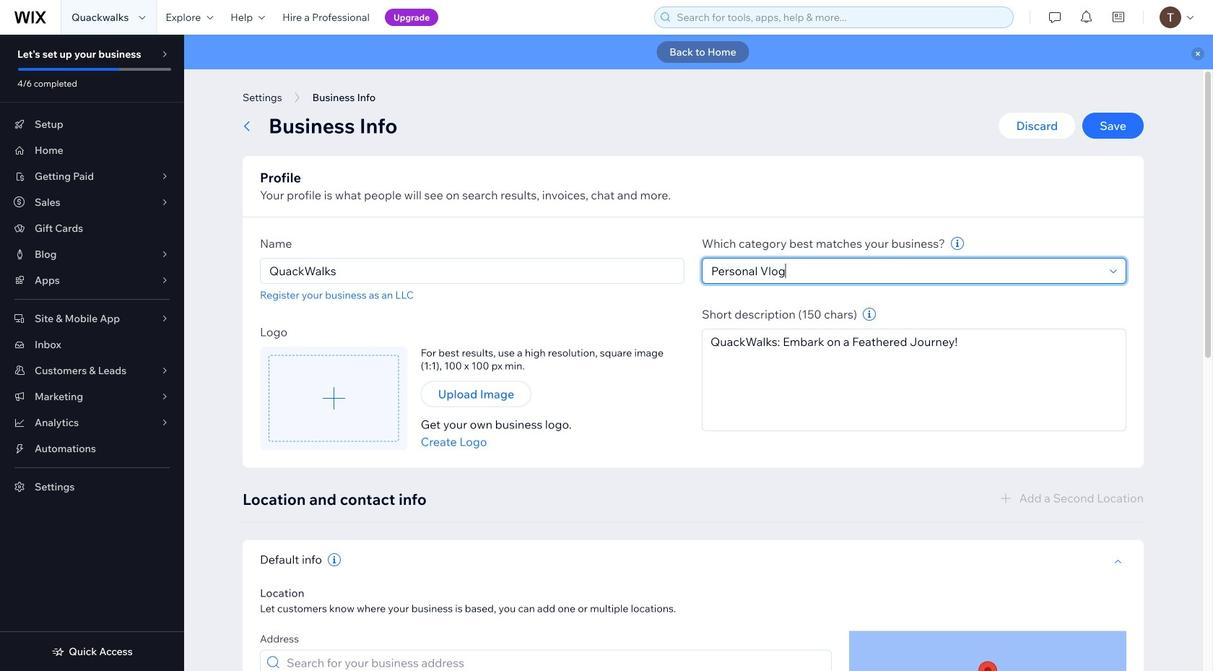 Task type: describe. For each thing, give the bounding box(es) containing it.
map region
[[850, 631, 1127, 671]]

Describe your business here. What makes it great? Use short catchy text to tell people what you do or offer. text field
[[702, 329, 1127, 431]]



Task type: vqa. For each thing, say whether or not it's contained in the screenshot.
'alert'
yes



Task type: locate. For each thing, give the bounding box(es) containing it.
Type your business name (e.g., Amy's Shoes) field
[[265, 259, 680, 283]]

Enter your business or website type field
[[707, 259, 1106, 283]]

Search for your business address field
[[282, 651, 827, 671]]

Search for tools, apps, help & more... field
[[673, 7, 1009, 27]]

alert
[[184, 35, 1214, 69]]

sidebar element
[[0, 35, 184, 671]]



